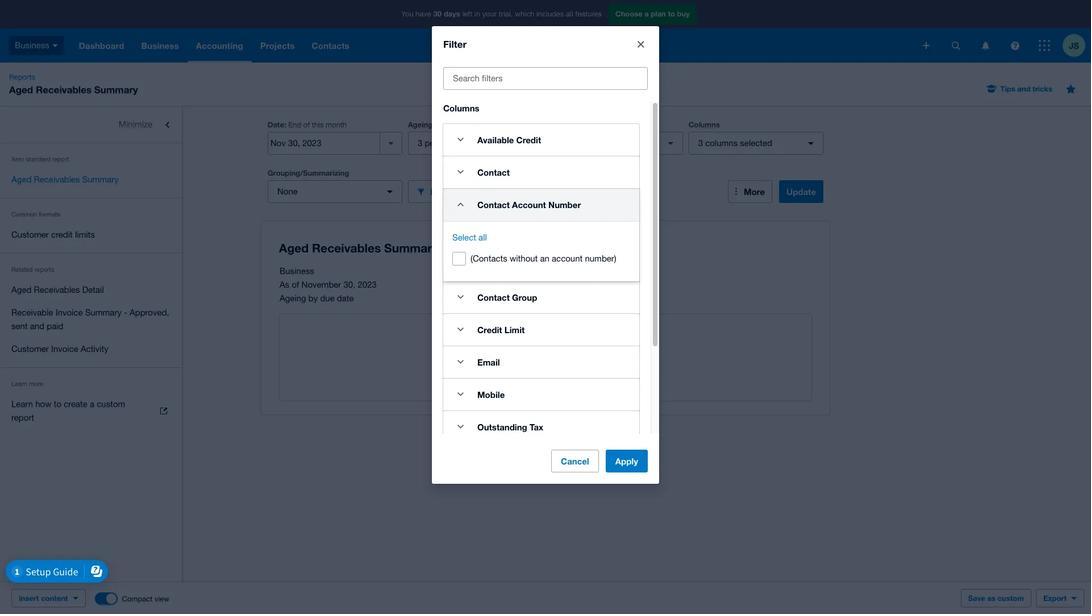 Task type: locate. For each thing, give the bounding box(es) containing it.
0 vertical spatial columns
[[444, 103, 480, 113]]

summary down minimize button
[[82, 175, 119, 184]]

contact account number
[[478, 199, 581, 210]]

filter inside dialog
[[444, 38, 467, 50]]

customer credit limits
[[11, 230, 95, 239]]

compact view
[[122, 594, 170, 603]]

1 horizontal spatial custom
[[998, 594, 1025, 603]]

of right as
[[292, 280, 299, 289]]

0 horizontal spatial ageing
[[280, 293, 306, 303]]

summary for invoice
[[85, 308, 122, 317]]

0 vertical spatial of
[[304, 121, 310, 129]]

1 contact from the top
[[478, 167, 510, 177]]

of inside business as of november 30, 2023 ageing by due date
[[292, 280, 299, 289]]

aged receivables detail link
[[0, 279, 182, 301]]

3 left "periods"
[[418, 138, 423, 148]]

1 horizontal spatial to
[[668, 9, 675, 18]]

customer
[[11, 230, 49, 239], [11, 344, 49, 354]]

expand image
[[449, 128, 472, 151], [449, 161, 472, 184], [449, 351, 472, 373], [449, 383, 472, 406], [449, 416, 472, 438]]

ageing down as
[[280, 293, 306, 303]]

ageing inside business as of november 30, 2023 ageing by due date
[[280, 293, 306, 303]]

of
[[304, 121, 310, 129], [456, 138, 463, 148], [292, 280, 299, 289]]

collapse image
[[449, 193, 472, 216]]

1 vertical spatial of
[[456, 138, 463, 148]]

report down learn more
[[11, 413, 34, 422]]

export button
[[1037, 589, 1085, 607]]

2 vertical spatial receivables
[[34, 285, 80, 295]]

of inside button
[[456, 138, 463, 148]]

3 expand image from the top
[[449, 351, 472, 373]]

1 customer from the top
[[11, 230, 49, 239]]

5 expand image from the top
[[449, 416, 472, 438]]

0 vertical spatial and
[[1018, 84, 1031, 93]]

0 vertical spatial expand image
[[449, 286, 472, 309]]

of inside the date : end of this month
[[304, 121, 310, 129]]

report
[[52, 156, 69, 163], [11, 413, 34, 422]]

have
[[416, 10, 432, 18]]

1 vertical spatial contact
[[478, 199, 510, 210]]

1 horizontal spatial columns
[[689, 120, 720, 129]]

formats
[[39, 211, 60, 218]]

0 vertical spatial to
[[668, 9, 675, 18]]

left
[[463, 10, 473, 18]]

0 horizontal spatial all
[[479, 232, 487, 242]]

2 learn from the top
[[11, 399, 33, 409]]

and right tips
[[1018, 84, 1031, 93]]

customer credit limits link
[[0, 223, 182, 246]]

30 left day
[[466, 138, 475, 148]]

business up as
[[280, 266, 314, 276]]

0 vertical spatial aged
[[9, 84, 33, 96]]

1 vertical spatial a
[[90, 399, 94, 409]]

receivables down reports link
[[36, 84, 92, 96]]

2 customer from the top
[[11, 344, 49, 354]]

detail
[[82, 285, 104, 295]]

1 vertical spatial filter
[[430, 186, 451, 196]]

of left this
[[304, 121, 310, 129]]

business for business as of november 30, 2023 ageing by due date
[[280, 266, 314, 276]]

business up reports
[[15, 40, 49, 50]]

custom inside learn how to create a custom report
[[97, 399, 125, 409]]

custom right as
[[998, 594, 1025, 603]]

1 vertical spatial 30
[[466, 138, 475, 148]]

to right how
[[54, 399, 61, 409]]

Select end date field
[[268, 132, 380, 154]]

0 vertical spatial a
[[645, 9, 649, 18]]

apply button
[[606, 450, 648, 473]]

ageing by
[[549, 120, 584, 129]]

aged for aged receivables detail
[[11, 285, 31, 295]]

0 vertical spatial business
[[15, 40, 49, 50]]

expand image down 3 periods of 30 day
[[449, 161, 472, 184]]

Search filters field
[[444, 68, 648, 89]]

to left buy
[[668, 9, 675, 18]]

summary left '-'
[[85, 308, 122, 317]]

xero
[[11, 156, 24, 163]]

number
[[549, 199, 581, 210]]

invoice down the paid
[[51, 344, 78, 354]]

3 for 3 columns selected
[[699, 138, 703, 148]]

svg image
[[982, 41, 990, 50], [923, 42, 930, 49], [52, 44, 58, 47]]

0 vertical spatial receivables
[[36, 84, 92, 96]]

1 expand image from the top
[[449, 128, 472, 151]]

date
[[268, 120, 284, 129]]

invoice inside customer invoice activity link
[[51, 344, 78, 354]]

save as custom button
[[961, 589, 1032, 607]]

0 horizontal spatial 3
[[418, 138, 423, 148]]

1 horizontal spatial 3
[[699, 138, 703, 148]]

tips
[[1001, 84, 1016, 93]]

1 horizontal spatial of
[[304, 121, 310, 129]]

1 learn from the top
[[11, 380, 27, 387]]

business inside business as of november 30, 2023 ageing by due date
[[280, 266, 314, 276]]

1 vertical spatial summary
[[82, 175, 119, 184]]

learn inside learn how to create a custom report
[[11, 399, 33, 409]]

1 3 from the left
[[418, 138, 423, 148]]

summary inside receivable invoice summary - approved, sent and paid
[[85, 308, 122, 317]]

limits
[[75, 230, 95, 239]]

apply
[[616, 456, 639, 466]]

how
[[35, 399, 51, 409]]

all
[[566, 10, 574, 18], [479, 232, 487, 242]]

related
[[11, 266, 33, 273]]

1 vertical spatial expand image
[[449, 318, 472, 341]]

js button
[[1063, 28, 1092, 63]]

filter button
[[408, 180, 543, 203]]

in
[[475, 10, 480, 18]]

insert
[[19, 594, 39, 603]]

choose a plan to buy
[[616, 9, 690, 18]]

summary inside reports aged receivables summary
[[94, 84, 138, 96]]

account
[[552, 253, 583, 263]]

ageing for ageing periods
[[408, 120, 433, 129]]

all inside button
[[479, 232, 487, 242]]

expand image left contact group
[[449, 286, 472, 309]]

all right select
[[479, 232, 487, 242]]

receivables inside reports aged receivables summary
[[36, 84, 92, 96]]

update
[[787, 186, 817, 197]]

2 vertical spatial of
[[292, 280, 299, 289]]

4 expand image from the top
[[449, 383, 472, 406]]

filter down days
[[444, 38, 467, 50]]

which
[[515, 10, 535, 18]]

account
[[512, 199, 546, 210]]

business for business
[[15, 40, 49, 50]]

this
[[312, 121, 324, 129]]

2 vertical spatial contact
[[478, 292, 510, 302]]

filter down "periods"
[[430, 186, 451, 196]]

3 periods of 30 day button
[[408, 132, 543, 155]]

invoice
[[56, 308, 83, 317], [51, 344, 78, 354]]

2 horizontal spatial of
[[456, 138, 463, 148]]

3 inside button
[[418, 138, 423, 148]]

1 expand image from the top
[[449, 286, 472, 309]]

0 horizontal spatial business
[[15, 40, 49, 50]]

0 vertical spatial customer
[[11, 230, 49, 239]]

outstanding
[[478, 422, 528, 432]]

0 horizontal spatial a
[[90, 399, 94, 409]]

columns
[[706, 138, 738, 148]]

contact left group
[[478, 292, 510, 302]]

2 expand image from the top
[[449, 161, 472, 184]]

1 horizontal spatial and
[[1018, 84, 1031, 93]]

tricks
[[1033, 84, 1053, 93]]

receivable
[[11, 308, 53, 317]]

selected
[[740, 138, 773, 148]]

columns up periods
[[444, 103, 480, 113]]

0 vertical spatial learn
[[11, 380, 27, 387]]

1 vertical spatial invoice
[[51, 344, 78, 354]]

ageing
[[408, 120, 433, 129], [549, 120, 573, 129], [280, 293, 306, 303]]

2 expand image from the top
[[449, 318, 472, 341]]

3 contact from the top
[[478, 292, 510, 302]]

ageing left the 'by' on the top of the page
[[549, 120, 573, 129]]

credit left limit
[[478, 325, 502, 335]]

contact for contact
[[478, 167, 510, 177]]

custom right create
[[97, 399, 125, 409]]

2 horizontal spatial svg image
[[1039, 40, 1051, 51]]

0 vertical spatial summary
[[94, 84, 138, 96]]

1 vertical spatial to
[[54, 399, 61, 409]]

1 vertical spatial custom
[[998, 594, 1025, 603]]

summary up the minimize
[[94, 84, 138, 96]]

1 vertical spatial receivables
[[34, 175, 80, 184]]

0 vertical spatial contact
[[478, 167, 510, 177]]

reports
[[35, 266, 54, 273]]

(contacts
[[471, 253, 508, 263]]

customer down the common formats
[[11, 230, 49, 239]]

contact up the filter button
[[478, 167, 510, 177]]

contact for contact account number
[[478, 199, 510, 210]]

3 columns selected
[[699, 138, 773, 148]]

0 vertical spatial 30
[[434, 9, 442, 18]]

of for 3 periods of 30 day
[[456, 138, 463, 148]]

of right "periods"
[[456, 138, 463, 148]]

receivables inside aged receivables detail link
[[34, 285, 80, 295]]

0 horizontal spatial svg image
[[952, 41, 961, 50]]

expand image
[[449, 286, 472, 309], [449, 318, 472, 341]]

columns up columns
[[689, 120, 720, 129]]

0 vertical spatial invoice
[[56, 308, 83, 317]]

expand image left mobile
[[449, 383, 472, 406]]

1 vertical spatial business
[[280, 266, 314, 276]]

0 horizontal spatial credit
[[478, 325, 502, 335]]

learn left more
[[11, 380, 27, 387]]

expand image left day
[[449, 128, 472, 151]]

2 vertical spatial summary
[[85, 308, 122, 317]]

and
[[1018, 84, 1031, 93], [30, 321, 44, 331]]

navigation
[[70, 28, 915, 63]]

receivables inside the aged receivables summary link
[[34, 175, 80, 184]]

invoice up the paid
[[56, 308, 83, 317]]

business inside popup button
[[15, 40, 49, 50]]

aged down the related at top
[[11, 285, 31, 295]]

expand image left credit limit
[[449, 318, 472, 341]]

0 horizontal spatial and
[[30, 321, 44, 331]]

number)
[[585, 253, 617, 263]]

expand image left outstanding
[[449, 416, 472, 438]]

1 vertical spatial report
[[11, 413, 34, 422]]

receivables for summary
[[34, 175, 80, 184]]

report inside learn how to create a custom report
[[11, 413, 34, 422]]

view
[[155, 594, 170, 603]]

expand image for outstanding tax
[[449, 416, 472, 438]]

navigation inside js 'banner'
[[70, 28, 915, 63]]

common formats
[[11, 211, 60, 218]]

customer down sent at left
[[11, 344, 49, 354]]

30 right have at the top left of page
[[434, 9, 442, 18]]

grouping/summarizing
[[268, 168, 349, 177]]

1 vertical spatial aged
[[11, 175, 31, 184]]

1 horizontal spatial ageing
[[408, 120, 433, 129]]

1 horizontal spatial report
[[52, 156, 69, 163]]

select
[[453, 232, 476, 242]]

30 inside js 'banner'
[[434, 9, 442, 18]]

learn for learn how to create a custom report
[[11, 399, 33, 409]]

aged
[[9, 84, 33, 96], [11, 175, 31, 184], [11, 285, 31, 295]]

js banner
[[0, 0, 1092, 63]]

tips and tricks button
[[981, 80, 1060, 98]]

0 horizontal spatial columns
[[444, 103, 480, 113]]

contact right collapse icon
[[478, 199, 510, 210]]

1 horizontal spatial a
[[645, 9, 649, 18]]

date : end of this month
[[268, 120, 347, 129]]

0 vertical spatial custom
[[97, 399, 125, 409]]

0 vertical spatial credit
[[517, 135, 541, 145]]

receivables down reports
[[34, 285, 80, 295]]

expand image left email
[[449, 351, 472, 373]]

1 horizontal spatial 30
[[466, 138, 475, 148]]

to inside js 'banner'
[[668, 9, 675, 18]]

a left plan
[[645, 9, 649, 18]]

0 vertical spatial all
[[566, 10, 574, 18]]

0 horizontal spatial to
[[54, 399, 61, 409]]

0 horizontal spatial svg image
[[52, 44, 58, 47]]

2 3 from the left
[[699, 138, 703, 148]]

1 vertical spatial and
[[30, 321, 44, 331]]

0 horizontal spatial 30
[[434, 9, 442, 18]]

credit
[[51, 230, 73, 239]]

js
[[1069, 40, 1080, 50]]

3 left columns
[[699, 138, 703, 148]]

aged down xero
[[11, 175, 31, 184]]

receivables
[[36, 84, 92, 96], [34, 175, 80, 184], [34, 285, 80, 295]]

svg image
[[1039, 40, 1051, 51], [952, 41, 961, 50], [1011, 41, 1020, 50]]

2 contact from the top
[[478, 199, 510, 210]]

report up aged receivables summary on the left
[[52, 156, 69, 163]]

1 vertical spatial all
[[479, 232, 487, 242]]

receivables down xero standard report
[[34, 175, 80, 184]]

0 horizontal spatial of
[[292, 280, 299, 289]]

and down the receivable
[[30, 321, 44, 331]]

filter
[[444, 38, 467, 50], [430, 186, 451, 196]]

contact for contact group
[[478, 292, 510, 302]]

business as of november 30, 2023 ageing by due date
[[280, 266, 377, 303]]

1 horizontal spatial business
[[280, 266, 314, 276]]

ageing up "periods"
[[408, 120, 433, 129]]

1 vertical spatial learn
[[11, 399, 33, 409]]

3 for 3 periods of 30 day
[[418, 138, 423, 148]]

business
[[15, 40, 49, 50], [280, 266, 314, 276]]

november
[[302, 280, 341, 289]]

invoice inside receivable invoice summary - approved, sent and paid
[[56, 308, 83, 317]]

aged receivables detail
[[11, 285, 104, 295]]

receivables for detail
[[34, 285, 80, 295]]

2023
[[358, 280, 377, 289]]

a right create
[[90, 399, 94, 409]]

aged down reports link
[[9, 84, 33, 96]]

credit right available
[[517, 135, 541, 145]]

1 vertical spatial customer
[[11, 344, 49, 354]]

summary for receivables
[[82, 175, 119, 184]]

3
[[418, 138, 423, 148], [699, 138, 703, 148]]

0 horizontal spatial report
[[11, 413, 34, 422]]

learn how to create a custom report link
[[0, 393, 182, 429]]

save
[[969, 594, 986, 603]]

1 vertical spatial credit
[[478, 325, 502, 335]]

select all button
[[453, 231, 487, 244]]

aged for aged receivables summary
[[11, 175, 31, 184]]

2 horizontal spatial ageing
[[549, 120, 573, 129]]

tax
[[530, 422, 544, 432]]

all left features
[[566, 10, 574, 18]]

0 horizontal spatial custom
[[97, 399, 125, 409]]

1 horizontal spatial all
[[566, 10, 574, 18]]

0 vertical spatial filter
[[444, 38, 467, 50]]

1 horizontal spatial svg image
[[923, 42, 930, 49]]

2 vertical spatial aged
[[11, 285, 31, 295]]

1 vertical spatial columns
[[689, 120, 720, 129]]

and inside "button"
[[1018, 84, 1031, 93]]

learn down learn more
[[11, 399, 33, 409]]

none button
[[268, 180, 403, 203]]

expand image for available credit
[[449, 128, 472, 151]]

contact
[[478, 167, 510, 177], [478, 199, 510, 210], [478, 292, 510, 302]]



Task type: describe. For each thing, give the bounding box(es) containing it.
days
[[444, 9, 460, 18]]

an
[[540, 253, 550, 263]]

a inside js 'banner'
[[645, 9, 649, 18]]

reports aged receivables summary
[[9, 73, 138, 96]]

related reports
[[11, 266, 54, 273]]

periods
[[435, 120, 462, 129]]

custom inside button
[[998, 594, 1025, 603]]

reports link
[[5, 72, 40, 83]]

expand image for contact
[[449, 286, 472, 309]]

ageing for ageing by
[[549, 120, 573, 129]]

aged inside reports aged receivables summary
[[9, 84, 33, 96]]

tips and tricks
[[1001, 84, 1053, 93]]

sent
[[11, 321, 28, 331]]

available credit
[[478, 135, 541, 145]]

1 horizontal spatial credit
[[517, 135, 541, 145]]

expand image for mobile
[[449, 383, 472, 406]]

content
[[41, 594, 68, 603]]

reports
[[9, 73, 35, 81]]

(contacts without an account number)
[[471, 253, 617, 263]]

:
[[284, 120, 286, 129]]

xero standard report
[[11, 156, 69, 163]]

customer for customer credit limits
[[11, 230, 49, 239]]

svg image inside business popup button
[[52, 44, 58, 47]]

limit
[[505, 325, 525, 335]]

to inside learn how to create a custom report
[[54, 399, 61, 409]]

ageing periods
[[408, 120, 462, 129]]

as
[[280, 280, 290, 289]]

paid
[[47, 321, 63, 331]]

export
[[1044, 594, 1067, 603]]

receivable invoice summary - approved, sent and paid link
[[0, 301, 182, 338]]

a inside learn how to create a custom report
[[90, 399, 94, 409]]

end
[[288, 121, 302, 129]]

you
[[401, 10, 414, 18]]

30,
[[344, 280, 356, 289]]

more button
[[728, 180, 773, 203]]

select all
[[453, 232, 487, 242]]

invoice for receivable
[[56, 308, 83, 317]]

3 periods of 30 day
[[418, 138, 492, 148]]

customer for customer invoice activity
[[11, 344, 49, 354]]

1 horizontal spatial svg image
[[1011, 41, 1020, 50]]

approved,
[[130, 308, 169, 317]]

mobile
[[478, 389, 505, 400]]

minimize
[[119, 119, 153, 129]]

minimize button
[[0, 113, 182, 136]]

you have 30 days left in your trial, which includes all features
[[401, 9, 602, 18]]

2 horizontal spatial svg image
[[982, 41, 990, 50]]

as
[[988, 594, 996, 603]]

includes
[[537, 10, 564, 18]]

learn how to create a custom report
[[11, 399, 125, 422]]

filter inside button
[[430, 186, 451, 196]]

credit limit
[[478, 325, 525, 335]]

all inside the you have 30 days left in your trial, which includes all features
[[566, 10, 574, 18]]

insert content
[[19, 594, 68, 603]]

without
[[510, 253, 538, 263]]

columns inside filter dialog
[[444, 103, 480, 113]]

-
[[124, 308, 127, 317]]

by
[[575, 120, 584, 129]]

date
[[337, 293, 354, 303]]

Report title field
[[276, 235, 807, 262]]

compact
[[122, 594, 153, 603]]

plan
[[651, 9, 666, 18]]

receivable invoice summary - approved, sent and paid
[[11, 308, 169, 331]]

more
[[29, 380, 43, 387]]

group
[[512, 292, 537, 302]]

and inside receivable invoice summary - approved, sent and paid
[[30, 321, 44, 331]]

update button
[[780, 180, 824, 203]]

standard
[[26, 156, 51, 163]]

0 vertical spatial report
[[52, 156, 69, 163]]

features
[[576, 10, 602, 18]]

aged receivables summary link
[[0, 168, 182, 191]]

buy
[[678, 9, 690, 18]]

cancel
[[561, 456, 589, 466]]

aged receivables summary
[[11, 175, 119, 184]]

of for business as of november 30, 2023 ageing by due date
[[292, 280, 299, 289]]

expand image for email
[[449, 351, 472, 373]]

month
[[326, 121, 347, 129]]

none
[[277, 186, 298, 196]]

expand image for contact
[[449, 161, 472, 184]]

insert content button
[[11, 589, 86, 607]]

periods
[[425, 138, 454, 148]]

available
[[478, 135, 514, 145]]

trial,
[[499, 10, 513, 18]]

invoice for customer
[[51, 344, 78, 354]]

save as custom
[[969, 594, 1025, 603]]

email
[[478, 357, 500, 367]]

30 inside button
[[466, 138, 475, 148]]

close image
[[630, 33, 653, 56]]

common
[[11, 211, 37, 218]]

learn for learn more
[[11, 380, 27, 387]]

filter dialog
[[432, 26, 660, 541]]

expand image for credit
[[449, 318, 472, 341]]

day
[[478, 138, 492, 148]]

business button
[[0, 28, 70, 63]]

by
[[309, 293, 318, 303]]



Task type: vqa. For each thing, say whether or not it's contained in the screenshot.
customer invoice activity LINK
yes



